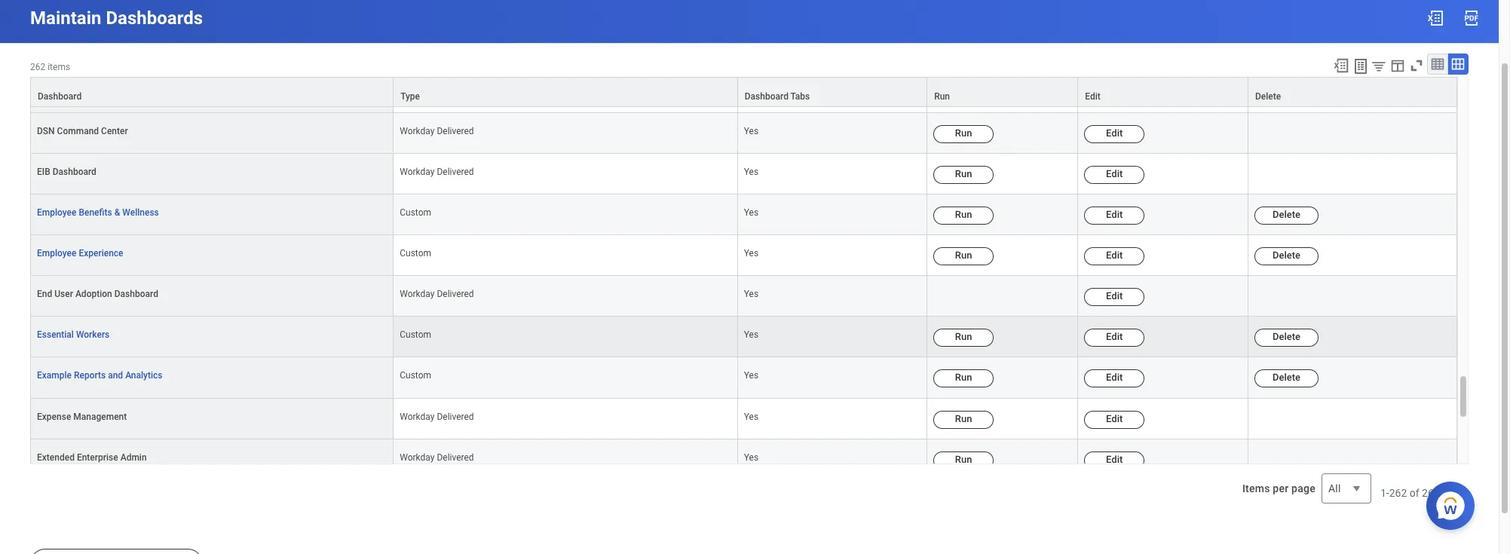 Task type: locate. For each thing, give the bounding box(es) containing it.
3 workday from the top
[[400, 289, 435, 300]]

yes
[[744, 126, 759, 136], [744, 167, 759, 177], [744, 207, 759, 218], [744, 248, 759, 259], [744, 289, 759, 300], [744, 330, 759, 340], [744, 371, 759, 381], [744, 411, 759, 422], [744, 452, 759, 463]]

262 up division
[[30, 62, 45, 72]]

example reports and analytics
[[37, 371, 162, 381]]

export to worksheets image
[[1352, 57, 1370, 75]]

dashboard right eib
[[53, 167, 96, 177]]

user
[[54, 289, 73, 300]]

edit for 9th edit button from the top of the page
[[1106, 413, 1123, 424]]

employee experience
[[37, 248, 123, 259]]

benefits
[[79, 207, 112, 218]]

employee benefits & wellness link
[[37, 204, 159, 218]]

0 vertical spatial items
[[48, 62, 70, 72]]

manager
[[71, 85, 107, 96]]

employee benefits & wellness
[[37, 207, 159, 218]]

3 run button from the top
[[934, 207, 994, 225]]

3 custom from the top
[[400, 248, 431, 259]]

6 edit button from the top
[[1085, 288, 1145, 306]]

workday for adoption
[[400, 289, 435, 300]]

0 vertical spatial employee
[[37, 207, 76, 218]]

cell
[[1249, 113, 1458, 154], [1249, 154, 1458, 195], [928, 276, 1078, 317], [1249, 276, 1458, 317], [1249, 399, 1458, 439], [1249, 439, 1458, 480]]

workday inside edit row
[[400, 289, 435, 300]]

run for 7th run button from the bottom of the page
[[955, 168, 972, 180]]

maintain dashboards
[[30, 8, 203, 29]]

5 workday delivered from the top
[[400, 452, 474, 463]]

7 yes from the top
[[744, 371, 759, 381]]

7 run button from the top
[[934, 411, 994, 429]]

yes for edit button in the row
[[744, 289, 759, 300]]

6 yes from the top
[[744, 330, 759, 340]]

delivered
[[437, 126, 474, 136], [437, 167, 474, 177], [437, 289, 474, 300], [437, 411, 474, 422], [437, 452, 474, 463]]

custom
[[400, 85, 431, 96], [400, 207, 431, 218], [400, 248, 431, 259], [400, 330, 431, 340], [400, 371, 431, 381]]

admin
[[120, 452, 147, 463]]

1 horizontal spatial items
[[1443, 487, 1469, 499]]

adoption
[[75, 289, 112, 300]]

dsn command center element
[[37, 123, 128, 136]]

employee for employee benefits & wellness
[[37, 207, 76, 218]]

division manager dashboard
[[37, 85, 153, 96]]

run
[[934, 91, 950, 102], [955, 127, 972, 139], [955, 168, 972, 180], [955, 209, 972, 220], [955, 250, 972, 261], [955, 331, 972, 343], [955, 372, 972, 383], [955, 413, 972, 424], [955, 454, 972, 465]]

6 row from the top
[[30, 235, 1458, 276]]

4 row from the top
[[30, 154, 1458, 195]]

10 edit button from the top
[[1085, 451, 1145, 470]]

5 custom from the top
[[400, 371, 431, 381]]

1-262 of 262 items
[[1381, 487, 1469, 499]]

5 delivered from the top
[[437, 452, 474, 463]]

1 edit button from the top
[[1085, 84, 1145, 102]]

eib
[[37, 167, 50, 177]]

edit for 6th edit button from the bottom
[[1106, 250, 1123, 261]]

8 edit button from the top
[[1085, 370, 1145, 388]]

3 delivered from the top
[[437, 289, 474, 300]]

dashboard tabs button
[[738, 78, 927, 106]]

1 vertical spatial items
[[1443, 487, 1469, 499]]

3 workday delivered from the top
[[400, 289, 474, 300]]

workday delivered for adoption
[[400, 289, 474, 300]]

4 delete button from the top
[[1255, 329, 1319, 347]]

page
[[1292, 483, 1316, 495]]

edit button
[[1085, 84, 1145, 102], [1085, 125, 1145, 143], [1085, 166, 1145, 184], [1085, 207, 1145, 225], [1085, 248, 1145, 266], [1085, 288, 1145, 306], [1085, 329, 1145, 347], [1085, 370, 1145, 388], [1085, 411, 1145, 429], [1085, 451, 1145, 470]]

dashboard button
[[31, 78, 393, 106]]

delete button
[[1255, 84, 1319, 102], [1255, 207, 1319, 225], [1255, 248, 1319, 266], [1255, 329, 1319, 347], [1255, 370, 1319, 388]]

edit for edit button in the row
[[1106, 291, 1123, 302]]

3 yes from the top
[[744, 207, 759, 218]]

employee up the user
[[37, 248, 76, 259]]

262
[[30, 62, 45, 72], [1390, 487, 1407, 499], [1422, 487, 1440, 499]]

run for 4th run button from the bottom of the page
[[955, 331, 972, 343]]

1 row from the top
[[30, 72, 1458, 113]]

delivered for center
[[437, 126, 474, 136]]

command
[[57, 126, 99, 136]]

edit inside popup button
[[1085, 91, 1101, 102]]

2 delete button from the top
[[1255, 207, 1319, 225]]

employee
[[37, 207, 76, 218], [37, 248, 76, 259]]

items up division
[[48, 62, 70, 72]]

dashboard inside edit row
[[114, 289, 158, 300]]

run button
[[934, 125, 994, 143], [934, 166, 994, 184], [934, 207, 994, 225], [934, 248, 994, 266], [934, 329, 994, 347], [934, 370, 994, 388], [934, 411, 994, 429], [934, 451, 994, 470]]

cell for expense management
[[1249, 399, 1458, 439]]

yes inside edit row
[[744, 289, 759, 300]]

division
[[37, 85, 69, 96]]

items
[[48, 62, 70, 72], [1443, 487, 1469, 499]]

1 delivered from the top
[[437, 126, 474, 136]]

1 custom from the top
[[400, 85, 431, 96]]

custom for &
[[400, 207, 431, 218]]

5 delete button from the top
[[1255, 370, 1319, 388]]

1 workday delivered from the top
[[400, 126, 474, 136]]

workday delivered
[[400, 126, 474, 136], [400, 167, 474, 177], [400, 289, 474, 300], [400, 411, 474, 422], [400, 452, 474, 463]]

enterprise
[[77, 452, 118, 463]]

reports
[[74, 371, 106, 381]]

2 custom from the top
[[400, 207, 431, 218]]

run for run popup button
[[934, 91, 950, 102]]

run for first run button from the bottom of the page
[[955, 454, 972, 465]]

workday delivered inside edit row
[[400, 289, 474, 300]]

9 yes from the top
[[744, 452, 759, 463]]

click to view/edit grid preferences image
[[1390, 57, 1406, 74]]

3 row from the top
[[30, 113, 1458, 154]]

fullscreen image
[[1409, 57, 1425, 74]]

essential workers link
[[37, 327, 110, 340]]

employee left 'benefits'
[[37, 207, 76, 218]]

8 yes from the top
[[744, 411, 759, 422]]

delete button for employee benefits & wellness
[[1255, 207, 1319, 225]]

1 employee from the top
[[37, 207, 76, 218]]

expand table image
[[1451, 57, 1466, 72]]

delete button for example reports and analytics
[[1255, 370, 1319, 388]]

example
[[37, 371, 72, 381]]

edit inside row
[[1106, 291, 1123, 302]]

cell for end user adoption dashboard
[[1249, 276, 1458, 317]]

9 row from the top
[[30, 399, 1458, 439]]

&
[[114, 207, 120, 218]]

1 workday from the top
[[400, 126, 435, 136]]

2 employee from the top
[[37, 248, 76, 259]]

5 workday from the top
[[400, 452, 435, 463]]

1 vertical spatial employee
[[37, 248, 76, 259]]

run inside popup button
[[934, 91, 950, 102]]

262 right the of
[[1422, 487, 1440, 499]]

5 edit button from the top
[[1085, 248, 1145, 266]]

workday
[[400, 126, 435, 136], [400, 167, 435, 177], [400, 289, 435, 300], [400, 411, 435, 422], [400, 452, 435, 463]]

analytics
[[125, 371, 162, 381]]

3 delete button from the top
[[1255, 248, 1319, 266]]

toolbar
[[1326, 54, 1469, 77]]

row
[[30, 72, 1458, 113], [30, 77, 1458, 107], [30, 113, 1458, 154], [30, 154, 1458, 195], [30, 195, 1458, 235], [30, 235, 1458, 276], [30, 317, 1458, 358], [30, 358, 1458, 399], [30, 399, 1458, 439], [30, 439, 1458, 480]]

dashboard right adoption
[[114, 289, 158, 300]]

expense management element
[[37, 408, 127, 422]]

3 edit button from the top
[[1085, 166, 1145, 184]]

1 run button from the top
[[934, 125, 994, 143]]

edit for 9th edit button from the bottom
[[1106, 127, 1123, 139]]

extended
[[37, 452, 75, 463]]

edit
[[1106, 87, 1123, 98], [1085, 91, 1101, 102], [1106, 127, 1123, 139], [1106, 168, 1123, 180], [1106, 209, 1123, 220], [1106, 250, 1123, 261], [1106, 291, 1123, 302], [1106, 331, 1123, 343], [1106, 372, 1123, 383], [1106, 413, 1123, 424], [1106, 454, 1123, 465]]

5 yes from the top
[[744, 289, 759, 300]]

dsn
[[37, 126, 55, 136]]

4 delivered from the top
[[437, 411, 474, 422]]

select to filter grid data image
[[1371, 58, 1388, 74]]

2 edit button from the top
[[1085, 125, 1145, 143]]

4 workday from the top
[[400, 411, 435, 422]]

delivered inside edit row
[[437, 289, 474, 300]]

edit for seventh edit button from the top of the page
[[1106, 331, 1123, 343]]

center
[[101, 126, 128, 136]]

end user adoption dashboard element
[[37, 286, 158, 300]]

7 edit button from the top
[[1085, 329, 1145, 347]]

262 items
[[30, 62, 70, 72]]

2 workday from the top
[[400, 167, 435, 177]]

edit for tenth edit button from the top
[[1106, 454, 1123, 465]]

items right the of
[[1443, 487, 1469, 499]]

dashboard
[[110, 85, 153, 96], [38, 91, 82, 102], [745, 91, 789, 102], [53, 167, 96, 177], [114, 289, 158, 300]]

2 row from the top
[[30, 77, 1458, 107]]

type button
[[394, 78, 737, 106]]

1-262 of 262 items status
[[1381, 486, 1469, 501]]

262 left the of
[[1390, 487, 1407, 499]]

export to excel image
[[1427, 9, 1445, 27]]

dashboards
[[106, 8, 203, 29]]

run for sixth run button from the bottom of the page
[[955, 209, 972, 220]]

5 row from the top
[[30, 195, 1458, 235]]

1 yes from the top
[[744, 126, 759, 136]]

delete
[[1273, 87, 1301, 98], [1255, 91, 1281, 102], [1273, 209, 1301, 220], [1273, 250, 1301, 261], [1273, 331, 1301, 343], [1273, 372, 1301, 383]]

edit row
[[30, 276, 1458, 317]]

extended enterprise admin
[[37, 452, 147, 463]]



Task type: describe. For each thing, give the bounding box(es) containing it.
example reports and analytics link
[[37, 368, 162, 381]]

run for 2nd run button from the bottom of the page
[[955, 413, 972, 424]]

no
[[744, 85, 756, 96]]

extended enterprise admin element
[[37, 449, 147, 463]]

delivered for admin
[[437, 452, 474, 463]]

4 workday delivered from the top
[[400, 411, 474, 422]]

export to excel image
[[1333, 57, 1350, 74]]

dsn command center
[[37, 126, 128, 136]]

view printable version (pdf) image
[[1463, 9, 1481, 27]]

yes for 3rd edit button from the bottom
[[744, 371, 759, 381]]

essential workers
[[37, 330, 110, 340]]

essential
[[37, 330, 74, 340]]

yes for 9th edit button from the bottom
[[744, 126, 759, 136]]

2 run button from the top
[[934, 166, 994, 184]]

edit button inside row
[[1085, 288, 1145, 306]]

1 horizontal spatial 262
[[1390, 487, 1407, 499]]

2 delivered from the top
[[437, 167, 474, 177]]

6 run button from the top
[[934, 370, 994, 388]]

table image
[[1430, 57, 1446, 72]]

delivered for adoption
[[437, 289, 474, 300]]

delete button
[[1249, 78, 1457, 106]]

workday delivered for admin
[[400, 452, 474, 463]]

end user adoption dashboard
[[37, 289, 158, 300]]

dashboard right the manager
[[110, 85, 153, 96]]

workers
[[76, 330, 110, 340]]

dashboard left tabs
[[745, 91, 789, 102]]

division manager dashboard link
[[37, 82, 153, 96]]

cell for dsn command center
[[1249, 113, 1458, 154]]

management
[[73, 411, 127, 422]]

2 horizontal spatial 262
[[1422, 487, 1440, 499]]

expense management
[[37, 411, 127, 422]]

row containing edit
[[30, 72, 1458, 113]]

0 horizontal spatial items
[[48, 62, 70, 72]]

run for 3rd run button from the bottom
[[955, 372, 972, 383]]

workday delivered for center
[[400, 126, 474, 136]]

edit for eighth edit button from the bottom
[[1106, 168, 1123, 180]]

yes for seventh edit button from the top of the page
[[744, 330, 759, 340]]

employee experience link
[[37, 245, 123, 259]]

eib dashboard
[[37, 167, 96, 177]]

of
[[1410, 487, 1420, 499]]

end
[[37, 289, 52, 300]]

4 yes from the top
[[744, 248, 759, 259]]

items per page
[[1243, 483, 1316, 495]]

run for 8th run button from the bottom of the page
[[955, 127, 972, 139]]

4 custom from the top
[[400, 330, 431, 340]]

yes for 7th edit button from the bottom
[[744, 207, 759, 218]]

8 run button from the top
[[934, 451, 994, 470]]

8 row from the top
[[30, 358, 1458, 399]]

4 run button from the top
[[934, 248, 994, 266]]

maintain
[[30, 8, 101, 29]]

items
[[1243, 483, 1270, 495]]

1 delete button from the top
[[1255, 84, 1319, 102]]

workday for admin
[[400, 452, 435, 463]]

custom for and
[[400, 371, 431, 381]]

2 workday delivered from the top
[[400, 167, 474, 177]]

row containing dashboard
[[30, 77, 1458, 107]]

cell for eib dashboard
[[1249, 154, 1458, 195]]

delete inside popup button
[[1255, 91, 1281, 102]]

0 horizontal spatial 262
[[30, 62, 45, 72]]

run for fifth run button from the bottom of the page
[[955, 250, 972, 261]]

yes for tenth edit button from the top
[[744, 452, 759, 463]]

tabs
[[791, 91, 810, 102]]

7 row from the top
[[30, 317, 1458, 358]]

and
[[108, 371, 123, 381]]

2 yes from the top
[[744, 167, 759, 177]]

edit for edit popup button
[[1085, 91, 1101, 102]]

employee for employee experience
[[37, 248, 76, 259]]

10 row from the top
[[30, 439, 1458, 480]]

edit for 3rd edit button from the bottom
[[1106, 372, 1123, 383]]

9 edit button from the top
[[1085, 411, 1145, 429]]

wellness
[[122, 207, 159, 218]]

cell for extended enterprise admin
[[1249, 439, 1458, 480]]

workday for center
[[400, 126, 435, 136]]

dashboard tabs
[[745, 91, 810, 102]]

type
[[401, 91, 420, 102]]

run button
[[928, 78, 1078, 106]]

per
[[1273, 483, 1289, 495]]

delete button for essential workers
[[1255, 329, 1319, 347]]

edit button
[[1078, 78, 1248, 106]]

expense
[[37, 411, 71, 422]]

eib dashboard element
[[37, 164, 96, 177]]

5 run button from the top
[[934, 329, 994, 347]]

edit for 7th edit button from the bottom
[[1106, 209, 1123, 220]]

custom for dashboard
[[400, 85, 431, 96]]

items per page element
[[1240, 465, 1372, 513]]

items inside status
[[1443, 487, 1469, 499]]

dashboard down 262 items
[[38, 91, 82, 102]]

experience
[[79, 248, 123, 259]]

4 edit button from the top
[[1085, 207, 1145, 225]]

1-
[[1381, 487, 1390, 499]]

edit for 10th edit button from the bottom of the page
[[1106, 87, 1123, 98]]



Task type: vqa. For each thing, say whether or not it's contained in the screenshot.
Profile Logan McNeil image
no



